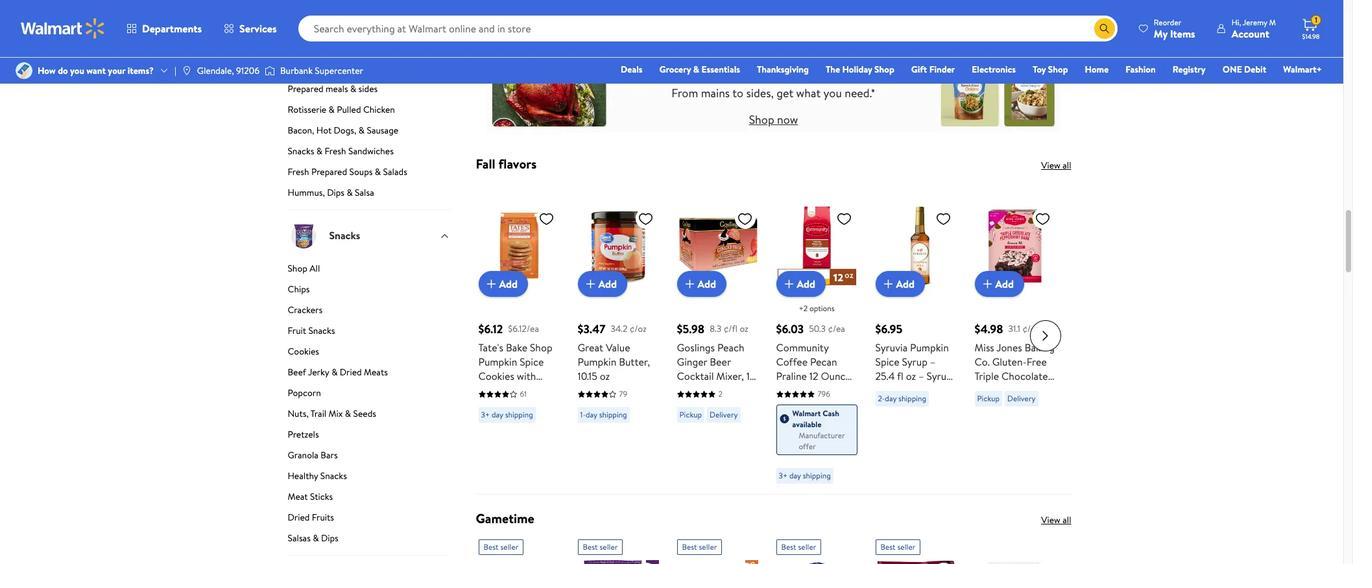 Task type: vqa. For each thing, say whether or not it's contained in the screenshot.
the Freshness Guaranteed Premium Loaded Potato Salad, Ready to Serve, 16 oz 'image'
yes



Task type: describe. For each thing, give the bounding box(es) containing it.
supercenter
[[315, 64, 363, 77]]

delivery for $4.98
[[1008, 394, 1036, 405]]

add to favorites list, great value pumpkin butter, 10.15 oz image
[[638, 211, 654, 227]]

walmart
[[793, 409, 821, 420]]

+2
[[799, 303, 808, 314]]

walmart+
[[1284, 63, 1323, 76]]

grocery
[[660, 63, 691, 76]]

best for great value hot dog buns, white, 11 oz, 8 count image
[[782, 542, 797, 553]]

100%
[[926, 427, 949, 441]]

flavors
[[499, 155, 537, 173]]

chicken
[[363, 103, 395, 116]]

add for $6.12
[[499, 277, 518, 292]]

1 horizontal spatial 3+ day shipping
[[779, 471, 831, 482]]

deals
[[621, 63, 643, 76]]

add button for $6.12
[[479, 272, 528, 298]]

a feast for 6, under $30 image
[[486, 51, 1061, 132]]

the
[[826, 63, 841, 76]]

shop all link for crackers
[[288, 262, 450, 280]]

offer
[[799, 442, 816, 453]]

chocolate for $4.98
[[1002, 370, 1049, 384]]

manufacturer
[[799, 431, 845, 442]]

reorder my items
[[1155, 17, 1196, 41]]

796
[[818, 389, 831, 400]]

salsas
[[288, 532, 311, 545]]

free
[[1027, 355, 1047, 370]]

items
[[1171, 26, 1196, 41]]

5 add to cart image from the left
[[980, 277, 996, 292]]

for inside $6.95 syruvia pumpkin spice syrup – 25.4 fl oz – syrup for coffee, lattes, shakes, smoothies, desserts – 100% vegan, gluten free, kosher – delicious coffee syrup,
[[876, 384, 889, 398]]

deals link
[[615, 62, 649, 77]]

great
[[578, 341, 604, 355]]

walmart cash available
[[793, 409, 840, 431]]

add for $3.47
[[599, 277, 617, 292]]

pumpkin inside $6.95 syruvia pumpkin spice syrup – 25.4 fl oz – syrup for coffee, lattes, shakes, smoothies, desserts – 100% vegan, gluten free, kosher – delicious coffee syrup,
[[911, 341, 949, 355]]

beer
[[710, 355, 731, 370]]

johnsonville beddar with cheddar smoked sausage, 14 oz, 6 links image
[[876, 561, 957, 565]]

available
[[793, 420, 822, 431]]

oz inside $5.98 8.3 ¢/fl oz goslings peach ginger beer cocktail mixer, 12 fl oz
[[740, 323, 749, 336]]

spice inside $6.95 syruvia pumpkin spice syrup – 25.4 fl oz – syrup for coffee, lattes, shakes, smoothies, desserts – 100% vegan, gluten free, kosher – delicious coffee syrup,
[[876, 355, 900, 370]]

view all link for fall flavors
[[1042, 159, 1072, 172]]

hummus, dips & salsa
[[288, 186, 374, 199]]

goslings peach ginger beer cocktail mixer, 12 fl oz image
[[677, 206, 758, 287]]

electronics link
[[967, 62, 1022, 77]]

best for tostitos scoops! tortilla chips party size, 14.5 oz bag image
[[583, 542, 598, 553]]

best seller for tostitos salsa, medium salsa con queso, 15 oz jar image
[[682, 542, 717, 553]]

day down the 10.15
[[586, 410, 598, 421]]

view for fall flavors
[[1042, 159, 1061, 172]]

bacon, hot dogs, & sausage
[[288, 124, 399, 137]]

holiday
[[843, 63, 873, 76]]

coffee,
[[892, 384, 926, 398]]

shop inside $6.12 $6.12/ea tate's bake shop pumpkin spice cookies with white chocolate chips, limited edition, 7 oz
[[530, 341, 553, 355]]

add button for $3.47
[[578, 272, 628, 298]]

$30
[[847, 56, 881, 85]]

bake
[[506, 341, 528, 355]]

$5.98 8.3 ¢/fl oz goslings peach ginger beer cocktail mixer, 12 fl oz
[[677, 322, 756, 398]]

rotisserie & pulled chicken
[[288, 103, 400, 116]]

walmart image
[[21, 18, 105, 39]]

+2 options
[[799, 303, 835, 314]]

shop now link
[[749, 112, 799, 128]]

jeremy
[[1243, 17, 1268, 28]]

crackers
[[288, 303, 325, 316]]

fashion link
[[1120, 62, 1162, 77]]

meat
[[306, 61, 326, 74]]

pickup for $5.98
[[680, 410, 702, 421]]

add to cart image for $6.12
[[484, 277, 499, 292]]

add to favorites list, community coffee pecan praline 12 ounce bag image
[[837, 211, 852, 227]]

¢/ea
[[828, 323, 846, 336]]

5 add button from the left
[[876, 272, 926, 298]]

toy shop link
[[1027, 62, 1075, 77]]

 image for burbank supercenter
[[265, 64, 275, 77]]

registry
[[1173, 63, 1206, 76]]

meals
[[326, 82, 348, 95]]

sticks
[[310, 490, 333, 503]]

community
[[777, 341, 829, 355]]

best seller for tostitos scoops! tortilla chips party size, 14.5 oz bag image
[[583, 542, 618, 553]]

syrup,
[[876, 484, 904, 498]]

0 vertical spatial prepared
[[288, 82, 324, 95]]

salads
[[383, 165, 407, 178]]

shop all for specialty cheese and charcuterie
[[288, 20, 320, 33]]

home link
[[1080, 62, 1115, 77]]

product group containing $5.98
[[677, 180, 758, 490]]

seller for tostitos salsa, medium salsa con queso, 15 oz jar image
[[699, 542, 717, 553]]

1 vertical spatial prepared
[[311, 165, 347, 178]]

for inside the a feast for 6, under $30 from mains to sides, get what you need.*
[[736, 56, 763, 85]]

seller for great value hot dog buns, white, 11 oz, 8 count image
[[799, 542, 817, 553]]

departments button
[[116, 13, 213, 44]]

$6.95 syruvia pumpkin spice syrup – 25.4 fl oz – syrup for coffee, lattes, shakes, smoothies, desserts – 100% vegan, gluten free, kosher – delicious coffee syrup,
[[876, 322, 953, 498]]

4 add to cart image from the left
[[782, 277, 797, 292]]

services button
[[213, 13, 288, 44]]

miss jones baking co. gluten-free triple chocolate peppermint bark brownie image
[[975, 206, 1056, 287]]

free,
[[876, 455, 899, 470]]

syrup up coffee,
[[902, 355, 928, 370]]

snacks & fresh sandwiches link
[[288, 144, 450, 163]]

pumpkin for $3.47
[[578, 355, 617, 370]]

the holiday shop
[[826, 63, 895, 76]]

gluten-
[[993, 355, 1027, 370]]

beef
[[288, 366, 306, 379]]

12 inside $6.03 50.3 ¢/ea community coffee pecan praline 12 ounce bag
[[810, 370, 819, 384]]

healthy
[[288, 470, 318, 483]]

day down offer
[[790, 471, 801, 482]]

debit
[[1245, 63, 1267, 76]]

fl
[[898, 370, 904, 384]]

granola bars
[[288, 449, 340, 462]]

add button for $5.98
[[677, 272, 727, 298]]

¢/oz for $4.98
[[1023, 323, 1040, 336]]

all for fall flavors
[[1063, 159, 1072, 172]]

a
[[667, 56, 681, 85]]

desserts
[[876, 427, 915, 441]]

pretzels
[[288, 428, 321, 441]]

all for specialty cheese and charcuterie
[[310, 20, 320, 33]]

fashion
[[1126, 63, 1156, 76]]

tostitos salsa, medium salsa con queso, 15 oz jar image
[[677, 561, 758, 565]]

& down hot
[[317, 144, 323, 157]]

options
[[810, 303, 835, 314]]

25.4
[[876, 370, 895, 384]]

items?
[[128, 64, 154, 77]]

add to favorites list, miss jones baking co. gluten-free triple chocolate peppermint bark brownie image
[[1036, 211, 1051, 227]]

reorder
[[1155, 17, 1182, 28]]

pumpkin for $6.12
[[479, 355, 517, 370]]

add to favorites list, syruvia pumpkin spice syrup – 25.4 fl oz – syrup for coffee, lattes, shakes, smoothies, desserts – 100% vegan, gluten free, kosher – delicious coffee syrup, image
[[936, 211, 952, 227]]

& right mix
[[345, 407, 351, 420]]

add to cart image
[[881, 277, 897, 292]]

1-day shipping
[[581, 410, 627, 421]]

and
[[355, 41, 369, 54]]

deli
[[288, 61, 304, 74]]

chips link
[[288, 283, 450, 301]]

& right the dogs,
[[359, 124, 365, 137]]

dried inside beef jerky & dried meats link
[[340, 366, 362, 379]]

3 list item from the left
[[876, 0, 1080, 28]]

bacon, hot dogs, & sausage link
[[288, 124, 450, 142]]

fl
[[677, 384, 685, 398]]

& inside 'link'
[[328, 61, 334, 74]]

add to favorites list, tate's bake shop pumpkin spice cookies with white chocolate chips, limited edition, 7 oz image
[[539, 211, 555, 227]]

edition,
[[479, 412, 513, 427]]

shop all for chips
[[288, 262, 320, 275]]

co.
[[975, 355, 990, 370]]

view for gametime
[[1042, 514, 1061, 527]]

add to cart image for $3.47
[[583, 277, 599, 292]]

¢/oz for $3.47
[[630, 323, 647, 336]]

0 vertical spatial fresh
[[325, 144, 346, 157]]

view all link for gametime
[[1042, 514, 1072, 527]]

under
[[790, 56, 842, 85]]

now
[[778, 112, 799, 128]]

white
[[479, 384, 505, 398]]

mixer,
[[717, 370, 744, 384]]

smoothies,
[[876, 412, 926, 427]]

1 seller from the left
[[501, 542, 519, 553]]

rotisserie & pulled chicken link
[[288, 103, 450, 121]]

1 horizontal spatial 3+
[[779, 471, 788, 482]]

 image for how do you want your items?
[[16, 62, 32, 79]]



Task type: locate. For each thing, give the bounding box(es) containing it.
0 horizontal spatial you
[[70, 64, 84, 77]]

need.*
[[845, 85, 876, 101]]

one debit
[[1223, 63, 1267, 76]]

all up specialty
[[310, 20, 320, 33]]

1 vertical spatial shop all link
[[288, 262, 450, 280]]

2 add from the left
[[599, 277, 617, 292]]

prepared
[[288, 82, 324, 95], [311, 165, 347, 178]]

shop left now at the right
[[749, 112, 775, 128]]

all for gametime
[[1063, 514, 1072, 527]]

view all link up freshness guaranteed premium loaded potato salad, ready to serve, 16 oz image
[[1042, 514, 1072, 527]]

1 horizontal spatial you
[[824, 85, 842, 101]]

1 vertical spatial 3+
[[779, 471, 788, 482]]

1 horizontal spatial pickup
[[978, 394, 1000, 405]]

1 vertical spatial view all link
[[1042, 514, 1072, 527]]

1 vertical spatial delivery
[[710, 410, 738, 421]]

prepared up 'hummus, dips & salsa'
[[311, 165, 347, 178]]

glendale, 91206
[[197, 64, 260, 77]]

product group containing $6.03
[[777, 180, 858, 490]]

add up +2
[[797, 277, 816, 292]]

0 vertical spatial view all
[[1042, 159, 1072, 172]]

add to cart image up $3.47
[[583, 277, 599, 292]]

meat
[[288, 490, 308, 503]]

2 all from the top
[[1063, 514, 1072, 527]]

view all link up add to favorites list, miss jones baking co. gluten-free triple chocolate peppermint bark brownie 'image'
[[1042, 159, 1072, 172]]

0 vertical spatial for
[[736, 56, 763, 85]]

cheese
[[325, 41, 353, 54]]

¢/oz inside $4.98 31.1 ¢/oz miss jones baking co. gluten-free triple chocolate peppermint bark brownie
[[1023, 323, 1040, 336]]

burbank
[[280, 64, 313, 77]]

snacks inside healthy snacks link
[[321, 470, 347, 483]]

3 add to cart image from the left
[[682, 277, 698, 292]]

cookies up chips,
[[479, 370, 515, 384]]

1 vertical spatial fresh
[[288, 165, 309, 178]]

best seller down gametime
[[484, 542, 519, 553]]

list item
[[468, 0, 672, 28], [672, 0, 876, 28], [876, 0, 1080, 28]]

chocolate for $6.12
[[508, 384, 554, 398]]

1 list item from the left
[[468, 0, 672, 28]]

next slide for product carousel list image
[[1030, 321, 1061, 352]]

shop all link for deli meat & cheese
[[288, 20, 450, 38]]

seller for johnsonville beddar with cheddar smoked sausage, 14 oz, 6 links image
[[898, 542, 916, 553]]

2 shop all link from the top
[[288, 262, 450, 280]]

oz
[[688, 384, 701, 398]]

shop inside toy shop link
[[1049, 63, 1069, 76]]

tostitos scoops! tortilla chips party size, 14.5 oz bag image
[[578, 561, 659, 565]]

essentials
[[702, 63, 741, 76]]

0 horizontal spatial 3+ day shipping
[[481, 410, 533, 421]]

for left 6,
[[736, 56, 763, 85]]

add for $5.98
[[698, 277, 717, 292]]

2 view all link from the top
[[1042, 514, 1072, 527]]

1 add from the left
[[499, 277, 518, 292]]

best up johnsonville beddar with cheddar smoked sausage, 14 oz, 6 links image
[[881, 542, 896, 553]]

2 seller from the left
[[600, 542, 618, 553]]

4 best seller from the left
[[782, 542, 817, 553]]

seller for tostitos scoops! tortilla chips party size, 14.5 oz bag image
[[600, 542, 618, 553]]

product group
[[479, 180, 560, 490], [578, 180, 659, 490], [677, 180, 758, 490], [777, 180, 858, 490], [876, 180, 957, 498], [975, 180, 1056, 490], [578, 535, 659, 565], [677, 535, 758, 565], [777, 535, 858, 565], [876, 535, 957, 565]]

snacks down bacon,
[[288, 144, 314, 157]]

fruits
[[312, 511, 334, 524]]

4 seller from the left
[[799, 542, 817, 553]]

day up the smoothies,
[[885, 394, 897, 405]]

6 add button from the left
[[975, 272, 1025, 298]]

12 up '796' on the bottom of the page
[[810, 370, 819, 384]]

delivery for $5.98
[[710, 410, 738, 421]]

great value pumpkin butter, 10.15 oz image
[[578, 206, 659, 287]]

1 vertical spatial view
[[1042, 514, 1061, 527]]

sandwiches
[[348, 144, 394, 157]]

0 horizontal spatial dried
[[288, 511, 310, 524]]

prepared meals & sides
[[288, 82, 380, 95]]

you inside the a feast for 6, under $30 from mains to sides, get what you need.*
[[824, 85, 842, 101]]

5 add from the left
[[897, 277, 915, 292]]

$6.12 $6.12/ea tate's bake shop pumpkin spice cookies with white chocolate chips, limited edition, 7 oz
[[479, 322, 554, 427]]

0 horizontal spatial pickup
[[680, 410, 702, 421]]

Walmart Site-Wide search field
[[298, 16, 1118, 42]]

1 shop all from the top
[[288, 20, 320, 33]]

delicious
[[876, 470, 917, 484]]

0 vertical spatial all
[[310, 20, 320, 33]]

0 horizontal spatial  image
[[16, 62, 32, 79]]

you down the
[[824, 85, 842, 101]]

3+ day shipping down offer
[[779, 471, 831, 482]]

0 horizontal spatial 12
[[747, 370, 756, 384]]

view all for gametime
[[1042, 514, 1072, 527]]

meats
[[364, 366, 388, 379]]

$3.47
[[578, 322, 606, 338]]

view
[[1042, 159, 1061, 172], [1042, 514, 1061, 527]]

1 vertical spatial cookies
[[479, 370, 515, 384]]

view all up freshness guaranteed premium loaded potato salad, ready to serve, 16 oz image
[[1042, 514, 1072, 527]]

2 add to cart image from the left
[[583, 277, 599, 292]]

1 12 from the left
[[747, 370, 756, 384]]

glendale,
[[197, 64, 234, 77]]

shop inside the holiday shop "link"
[[875, 63, 895, 76]]

fruit snacks
[[288, 324, 337, 337]]

& right grocery
[[694, 63, 700, 76]]

value
[[606, 341, 631, 355]]

snacks & fresh sandwiches
[[288, 144, 394, 157]]

0 vertical spatial you
[[70, 64, 84, 77]]

dips down "fresh prepared soups & salads" at the left
[[327, 186, 345, 199]]

6 add from the left
[[996, 277, 1014, 292]]

chocolate inside $4.98 31.1 ¢/oz miss jones baking co. gluten-free triple chocolate peppermint bark brownie
[[1002, 370, 1049, 384]]

1 ¢/oz from the left
[[630, 323, 647, 336]]

your
[[108, 64, 125, 77]]

1 spice from the left
[[520, 355, 544, 370]]

thanksgiving
[[757, 63, 809, 76]]

0 vertical spatial view
[[1042, 159, 1061, 172]]

shop right toy on the right top of the page
[[1049, 63, 1069, 76]]

50.3
[[809, 323, 826, 336]]

freshness guaranteed premium loaded potato salad, ready to serve, 16 oz image
[[975, 561, 1056, 565]]

1 horizontal spatial 12
[[810, 370, 819, 384]]

1 view from the top
[[1042, 159, 1061, 172]]

pumpkin right syruvia
[[911, 341, 949, 355]]

0 vertical spatial dips
[[327, 186, 345, 199]]

1 view all from the top
[[1042, 159, 1072, 172]]

1 horizontal spatial  image
[[265, 64, 275, 77]]

1 vertical spatial view all
[[1042, 514, 1072, 527]]

day left 7 at bottom left
[[492, 410, 504, 421]]

add for $4.98
[[996, 277, 1014, 292]]

2 12 from the left
[[810, 370, 819, 384]]

brownie
[[975, 398, 1012, 412]]

pickup down the triple
[[978, 394, 1000, 405]]

3 best from the left
[[682, 542, 697, 553]]

¢/fl
[[724, 323, 738, 336]]

view all for fall flavors
[[1042, 159, 1072, 172]]

one
[[1223, 63, 1243, 76]]

pumpkin inside $3.47 34.2 ¢/oz great value pumpkin butter, 10.15 oz
[[578, 355, 617, 370]]

$6.03 50.3 ¢/ea community coffee pecan praline 12 ounce bag
[[777, 322, 851, 398]]

best for tostitos salsa, medium salsa con queso, 15 oz jar image
[[682, 542, 697, 553]]

1 horizontal spatial spice
[[876, 355, 900, 370]]

spice inside $6.12 $6.12/ea tate's bake shop pumpkin spice cookies with white chocolate chips, limited edition, 7 oz
[[520, 355, 544, 370]]

2 ¢/oz from the left
[[1023, 323, 1040, 336]]

add to cart image
[[484, 277, 499, 292], [583, 277, 599, 292], [682, 277, 698, 292], [782, 277, 797, 292], [980, 277, 996, 292]]

snacks right fruit
[[309, 324, 335, 337]]

spice down "$6.95"
[[876, 355, 900, 370]]

0 vertical spatial shop all link
[[288, 20, 450, 38]]

&
[[328, 61, 334, 74], [694, 63, 700, 76], [350, 82, 356, 95], [329, 103, 335, 116], [359, 124, 365, 137], [317, 144, 323, 157], [375, 165, 381, 178], [347, 186, 353, 199], [345, 407, 351, 420], [313, 532, 319, 545]]

3 add from the left
[[698, 277, 717, 292]]

1 all from the top
[[310, 20, 320, 33]]

1 horizontal spatial for
[[876, 384, 889, 398]]

0 horizontal spatial chocolate
[[508, 384, 554, 398]]

1 horizontal spatial delivery
[[1008, 394, 1036, 405]]

$6.12
[[479, 322, 503, 338]]

snacks
[[288, 144, 314, 157], [329, 229, 360, 243], [309, 324, 335, 337], [321, 470, 347, 483]]

coffee inside $6.03 50.3 ¢/ea community coffee pecan praline 12 ounce bag
[[777, 355, 808, 370]]

cookies inside $6.12 $6.12/ea tate's bake shop pumpkin spice cookies with white chocolate chips, limited edition, 7 oz
[[479, 370, 515, 384]]

snacks inside fruit snacks 'link'
[[309, 324, 335, 337]]

search icon image
[[1100, 23, 1110, 34]]

1 horizontal spatial pumpkin
[[578, 355, 617, 370]]

shop all link up 'and'
[[288, 20, 450, 38]]

2 add button from the left
[[578, 272, 628, 298]]

chips,
[[479, 398, 506, 412]]

1 horizontal spatial coffee
[[919, 470, 951, 484]]

view up add to favorites list, miss jones baking co. gluten-free triple chocolate peppermint bark brownie 'image'
[[1042, 159, 1061, 172]]

a feast for 6, under $30 from mains to sides, get what you need.*
[[667, 56, 881, 101]]

syrup up shakes,
[[927, 370, 953, 384]]

add to cart image up $6.12
[[484, 277, 499, 292]]

1 horizontal spatial fresh
[[325, 144, 346, 157]]

add to cart image up $6.03
[[782, 277, 797, 292]]

add up $6.12/ea
[[499, 277, 518, 292]]

12 right mixer, on the right bottom
[[747, 370, 756, 384]]

0 vertical spatial delivery
[[1008, 394, 1036, 405]]

feast
[[686, 56, 731, 85]]

best seller for johnsonville beddar with cheddar smoked sausage, 14 oz, 6 links image
[[881, 542, 916, 553]]

pumpkin down $3.47
[[578, 355, 617, 370]]

add button up $3.47
[[578, 272, 628, 298]]

1 view all link from the top
[[1042, 159, 1072, 172]]

 image
[[16, 62, 32, 79], [265, 64, 275, 77]]

& left salsa
[[347, 186, 353, 199]]

pickup down oz
[[680, 410, 702, 421]]

2 all from the top
[[310, 262, 320, 275]]

best seller up tostitos salsa, medium salsa con queso, 15 oz jar image
[[682, 542, 717, 553]]

¢/oz inside $3.47 34.2 ¢/oz great value pumpkin butter, 10.15 oz
[[630, 323, 647, 336]]

best down gametime
[[484, 542, 499, 553]]

get
[[777, 85, 794, 101]]

meat sticks
[[288, 490, 335, 503]]

$6.95
[[876, 322, 903, 338]]

coffee up 'bag'
[[777, 355, 808, 370]]

the holiday shop link
[[820, 62, 901, 77]]

5 best from the left
[[881, 542, 896, 553]]

1 add button from the left
[[479, 272, 528, 298]]

all
[[1063, 159, 1072, 172], [1063, 514, 1072, 527]]

1 vertical spatial coffee
[[919, 470, 951, 484]]

shop up chips
[[288, 262, 308, 275]]

deli meat & cheese
[[288, 61, 370, 74]]

vegan,
[[876, 441, 906, 455]]

seller up great value hot dog buns, white, 11 oz, 8 count image
[[799, 542, 817, 553]]

add to cart image for $5.98
[[682, 277, 698, 292]]

2 horizontal spatial pumpkin
[[911, 341, 949, 355]]

pumpkin inside $6.12 $6.12/ea tate's bake shop pumpkin spice cookies with white chocolate chips, limited edition, 7 oz
[[479, 355, 517, 370]]

12 inside $5.98 8.3 ¢/fl oz goslings peach ginger beer cocktail mixer, 12 fl oz
[[747, 370, 756, 384]]

sides,
[[747, 85, 774, 101]]

seeds
[[353, 407, 376, 420]]

oz right the 10.15
[[600, 370, 610, 384]]

2 view all from the top
[[1042, 514, 1072, 527]]

1
[[1315, 14, 1318, 25]]

0 vertical spatial 3+
[[481, 410, 490, 421]]

triple
[[975, 370, 1000, 384]]

shop now
[[749, 112, 799, 128]]

fresh down "bacon, hot dogs, & sausage"
[[325, 144, 346, 157]]

add up 8.3
[[698, 277, 717, 292]]

view all up add to favorites list, miss jones baking co. gluten-free triple chocolate peppermint bark brownie 'image'
[[1042, 159, 1072, 172]]

2 spice from the left
[[876, 355, 900, 370]]

best seller
[[484, 542, 519, 553], [583, 542, 618, 553], [682, 542, 717, 553], [782, 542, 817, 553], [881, 542, 916, 553]]

0 vertical spatial dried
[[340, 366, 362, 379]]

3+ day shipping down 61
[[481, 410, 533, 421]]

4 add button from the left
[[777, 272, 826, 298]]

snacks down bars
[[321, 470, 347, 483]]

0 vertical spatial coffee
[[777, 355, 808, 370]]

1 best from the left
[[484, 542, 499, 553]]

fresh up the hummus,
[[288, 165, 309, 178]]

delivery down gluten-
[[1008, 394, 1036, 405]]

oz right ¢/fl
[[740, 323, 749, 336]]

salsa
[[355, 186, 374, 199]]

pretzels link
[[288, 428, 450, 446]]

fruit
[[288, 324, 306, 337]]

seller up johnsonville beddar with cheddar smoked sausage, 14 oz, 6 links image
[[898, 542, 916, 553]]

prepared meals & sides link
[[288, 82, 450, 100]]

 image right 91206
[[265, 64, 275, 77]]

1 horizontal spatial ¢/oz
[[1023, 323, 1040, 336]]

community coffee pecan praline 12 ounce bag image
[[777, 206, 858, 287]]

dried up salsas
[[288, 511, 310, 524]]

& right the soups on the top of page
[[375, 165, 381, 178]]

2
[[719, 389, 723, 400]]

product group containing $3.47
[[578, 180, 659, 490]]

syruvia
[[876, 341, 908, 355]]

best seller for great value hot dog buns, white, 11 oz, 8 count image
[[782, 542, 817, 553]]

all up chips
[[310, 262, 320, 275]]

0 horizontal spatial fresh
[[288, 165, 309, 178]]

8.3
[[710, 323, 722, 336]]

4 best from the left
[[782, 542, 797, 553]]

spice
[[520, 355, 544, 370], [876, 355, 900, 370]]

1 horizontal spatial chocolate
[[1002, 370, 1049, 384]]

1 $14.98
[[1303, 14, 1320, 41]]

0 horizontal spatial cookies
[[288, 345, 321, 358]]

shop
[[288, 20, 308, 33], [875, 63, 895, 76], [1049, 63, 1069, 76], [749, 112, 775, 128], [288, 262, 308, 275], [530, 341, 553, 355]]

$3.47 34.2 ¢/oz great value pumpkin butter, 10.15 oz
[[578, 322, 650, 384]]

0 horizontal spatial spice
[[520, 355, 544, 370]]

1 horizontal spatial dried
[[340, 366, 362, 379]]

my
[[1155, 26, 1168, 41]]

¢/oz right 31.1
[[1023, 323, 1040, 336]]

dried inside dried fruits link
[[288, 511, 310, 524]]

1 vertical spatial you
[[824, 85, 842, 101]]

shop all link
[[288, 20, 450, 38], [288, 262, 450, 280]]

fresh prepared soups & salads link
[[288, 165, 450, 183]]

kosher
[[901, 455, 932, 470]]

toy shop
[[1033, 63, 1069, 76]]

product group containing $4.98
[[975, 180, 1056, 490]]

1 best seller from the left
[[484, 542, 519, 553]]

snacks down hummus, dips & salsa link
[[329, 229, 360, 243]]

seller down gametime
[[501, 542, 519, 553]]

best for johnsonville beddar with cheddar smoked sausage, 14 oz, 6 links image
[[881, 542, 896, 553]]

electronics
[[972, 63, 1016, 76]]

add button up +2
[[777, 272, 826, 298]]

finder
[[930, 63, 956, 76]]

1 vertical spatial 3+ day shipping
[[779, 471, 831, 482]]

pumpkin up white
[[479, 355, 517, 370]]

add button up $6.12
[[479, 272, 528, 298]]

Search search field
[[298, 16, 1118, 42]]

dogs,
[[334, 124, 357, 137]]

add up 31.1
[[996, 277, 1014, 292]]

ginger
[[677, 355, 708, 370]]

1 vertical spatial all
[[1063, 514, 1072, 527]]

0 horizontal spatial for
[[736, 56, 763, 85]]

grocery & essentials
[[660, 63, 741, 76]]

31.1
[[1009, 323, 1021, 336]]

from
[[672, 85, 699, 101]]

0 vertical spatial all
[[1063, 159, 1072, 172]]

1 add to cart image from the left
[[484, 277, 499, 292]]

0 horizontal spatial ¢/oz
[[630, 323, 647, 336]]

34.2
[[611, 323, 628, 336]]

all for chips
[[310, 262, 320, 275]]

product group containing $6.95
[[876, 180, 957, 498]]

best seller up tostitos scoops! tortilla chips party size, 14.5 oz bag image
[[583, 542, 618, 553]]

1 shop all link from the top
[[288, 20, 450, 38]]

3 add button from the left
[[677, 272, 727, 298]]

delivery down the 2
[[710, 410, 738, 421]]

0 vertical spatial pickup
[[978, 394, 1000, 405]]

view up freshness guaranteed premium loaded potato salad, ready to serve, 16 oz image
[[1042, 514, 1061, 527]]

0 vertical spatial view all link
[[1042, 159, 1072, 172]]

2 shop all from the top
[[288, 262, 320, 275]]

shop all link up the chips link
[[288, 262, 450, 280]]

0 horizontal spatial pumpkin
[[479, 355, 517, 370]]

oz right fl
[[906, 370, 917, 384]]

hi,
[[1232, 17, 1242, 28]]

0 vertical spatial 3+ day shipping
[[481, 410, 533, 421]]

snacks inside snacks & fresh sandwiches link
[[288, 144, 314, 157]]

best up tostitos salsa, medium salsa con queso, 15 oz jar image
[[682, 542, 697, 553]]

goslings
[[677, 341, 715, 355]]

0 vertical spatial shop all
[[288, 20, 320, 33]]

3 best seller from the left
[[682, 542, 717, 553]]

great value hot dog buns, white, 11 oz, 8 count image
[[777, 561, 858, 565]]

1 vertical spatial dips
[[321, 532, 339, 545]]

oz inside $6.95 syruvia pumpkin spice syrup – 25.4 fl oz – syrup for coffee, lattes, shakes, smoothies, desserts – 100% vegan, gluten free, kosher – delicious coffee syrup,
[[906, 370, 917, 384]]

prepared down burbank at the left top of the page
[[288, 82, 324, 95]]

shop right holiday
[[875, 63, 895, 76]]

2 best seller from the left
[[583, 542, 618, 553]]

view all
[[1042, 159, 1072, 172], [1042, 514, 1072, 527]]

dips down 'fruits'
[[321, 532, 339, 545]]

syruvia pumpkin spice syrup – 25.4 fl oz – syrup for coffee, lattes, shakes, smoothies, desserts – 100% vegan, gluten free, kosher – delicious coffee syrup, image
[[876, 206, 957, 287]]

shop all up chips
[[288, 262, 320, 275]]

for left fl
[[876, 384, 889, 398]]

& right salsas
[[313, 532, 319, 545]]

 image
[[182, 66, 192, 76]]

popcorn link
[[288, 386, 450, 405]]

add up 34.2
[[599, 277, 617, 292]]

shop up specialty
[[288, 20, 308, 33]]

5 best seller from the left
[[881, 542, 916, 553]]

2 best from the left
[[583, 542, 598, 553]]

spice up 61
[[520, 355, 544, 370]]

shop all up specialty
[[288, 20, 320, 33]]

snacks inside snacks dropdown button
[[329, 229, 360, 243]]

1 vertical spatial pickup
[[680, 410, 702, 421]]

2 list item from the left
[[672, 0, 876, 28]]

oz inside $3.47 34.2 ¢/oz great value pumpkin butter, 10.15 oz
[[600, 370, 610, 384]]

add to cart image up $4.98 in the bottom right of the page
[[980, 277, 996, 292]]

2 view from the top
[[1042, 514, 1061, 527]]

hi, jeremy m account
[[1232, 17, 1277, 41]]

0 horizontal spatial coffee
[[777, 355, 808, 370]]

5 seller from the left
[[898, 542, 916, 553]]

gluten
[[909, 441, 939, 455]]

1 vertical spatial all
[[310, 262, 320, 275]]

dried left meats
[[340, 366, 362, 379]]

best up tostitos scoops! tortilla chips party size, 14.5 oz bag image
[[583, 542, 598, 553]]

3+ day shipping
[[481, 410, 533, 421], [779, 471, 831, 482]]

oz right 7 at bottom left
[[523, 412, 533, 427]]

shakes,
[[908, 398, 941, 412]]

cookies down fruit
[[288, 345, 321, 358]]

list
[[468, 0, 1080, 28]]

best up great value hot dog buns, white, 11 oz, 8 count image
[[782, 542, 797, 553]]

& left sides
[[350, 82, 356, 95]]

trail
[[311, 407, 327, 420]]

0 vertical spatial cookies
[[288, 345, 321, 358]]

1 horizontal spatial cookies
[[479, 370, 515, 384]]

|
[[175, 64, 176, 77]]

1 all from the top
[[1063, 159, 1072, 172]]

shop all
[[288, 20, 320, 33], [288, 262, 320, 275]]

0 horizontal spatial 3+
[[481, 410, 490, 421]]

you right "do"
[[70, 64, 84, 77]]

91206
[[236, 64, 260, 77]]

shop right bake
[[530, 341, 553, 355]]

best seller up great value hot dog buns, white, 11 oz, 8 count image
[[782, 542, 817, 553]]

add to favorites list, goslings peach ginger beer cocktail mixer, 12 fl oz image
[[738, 211, 753, 227]]

0 horizontal spatial delivery
[[710, 410, 738, 421]]

granola
[[288, 449, 319, 462]]

grocery & essentials link
[[654, 62, 746, 77]]

1 vertical spatial for
[[876, 384, 889, 398]]

chocolate inside $6.12 $6.12/ea tate's bake shop pumpkin spice cookies with white chocolate chips, limited edition, 7 oz
[[508, 384, 554, 398]]

registry link
[[1167, 62, 1212, 77]]

add button up '$5.98' at right
[[677, 272, 727, 298]]

add button up "$6.95"
[[876, 272, 926, 298]]

add button for $4.98
[[975, 272, 1025, 298]]

oz inside $6.12 $6.12/ea tate's bake shop pumpkin spice cookies with white chocolate chips, limited edition, 7 oz
[[523, 412, 533, 427]]

product group containing $6.12
[[479, 180, 560, 490]]

1 vertical spatial shop all
[[288, 262, 320, 275]]

coffee inside $6.95 syruvia pumpkin spice syrup – 25.4 fl oz – syrup for coffee, lattes, shakes, smoothies, desserts – 100% vegan, gluten free, kosher – delicious coffee syrup,
[[919, 470, 951, 484]]

pickup for $4.98
[[978, 394, 1000, 405]]

pulled
[[337, 103, 361, 116]]

tate's bake shop pumpkin spice cookies with white chocolate chips, limited edition, 7 oz image
[[479, 206, 560, 287]]

4 add from the left
[[797, 277, 816, 292]]

3 seller from the left
[[699, 542, 717, 553]]

& left pulled
[[329, 103, 335, 116]]

coffee down gluten
[[919, 470, 951, 484]]

$4.98
[[975, 322, 1004, 338]]

seller up tostitos scoops! tortilla chips party size, 14.5 oz bag image
[[600, 542, 618, 553]]

 image left how at the top left of the page
[[16, 62, 32, 79]]

1 vertical spatial dried
[[288, 511, 310, 524]]



